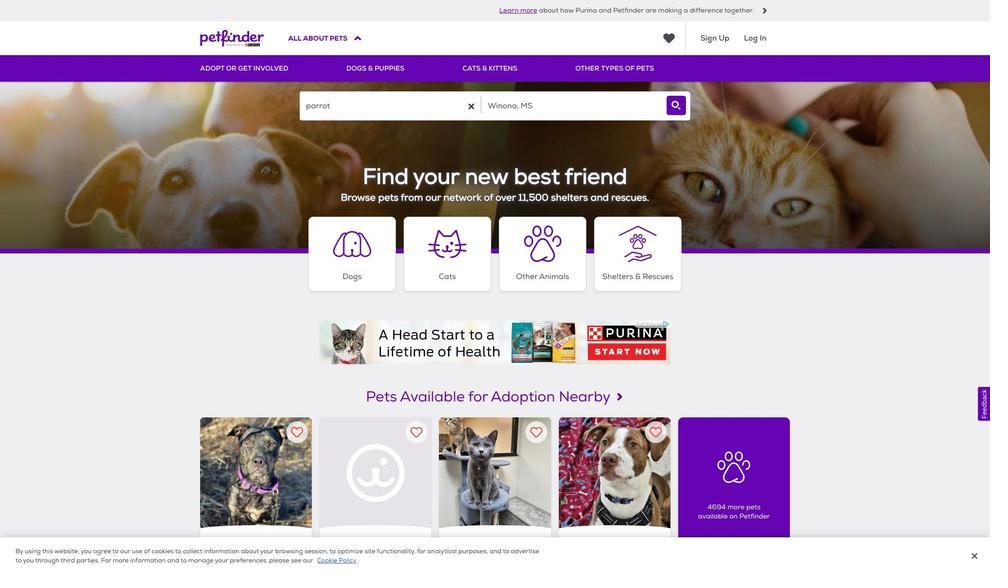 Task type: locate. For each thing, give the bounding box(es) containing it.
favorite precious image
[[291, 426, 303, 438]]

favorite rowan image
[[531, 426, 543, 438]]

jeremiah frogs, adoptable, baby male terrier, in wyoming, mi. image
[[559, 417, 671, 529]]

precious, adoptable, adult female mixed breed, in grand rapids, mi. image
[[200, 417, 312, 529]]

Search Terrier, Kitten, etc. text field
[[300, 91, 481, 120]]

rowan, adoptable, young male domestic short hair, in grand rapids, mi. image
[[439, 417, 551, 529]]

primary element
[[200, 55, 791, 82]]

advertisement element
[[319, 321, 672, 364]]



Task type: describe. For each thing, give the bounding box(es) containing it.
favorite tuna image
[[411, 426, 423, 438]]

favorite jeremiah frogs image
[[650, 426, 662, 438]]

privacy alert dialog
[[0, 537, 991, 577]]

9c2b2 image
[[762, 8, 768, 14]]

Enter City, State, or ZIP text field
[[482, 91, 663, 120]]

petfinder logo image
[[200, 21, 264, 55]]



